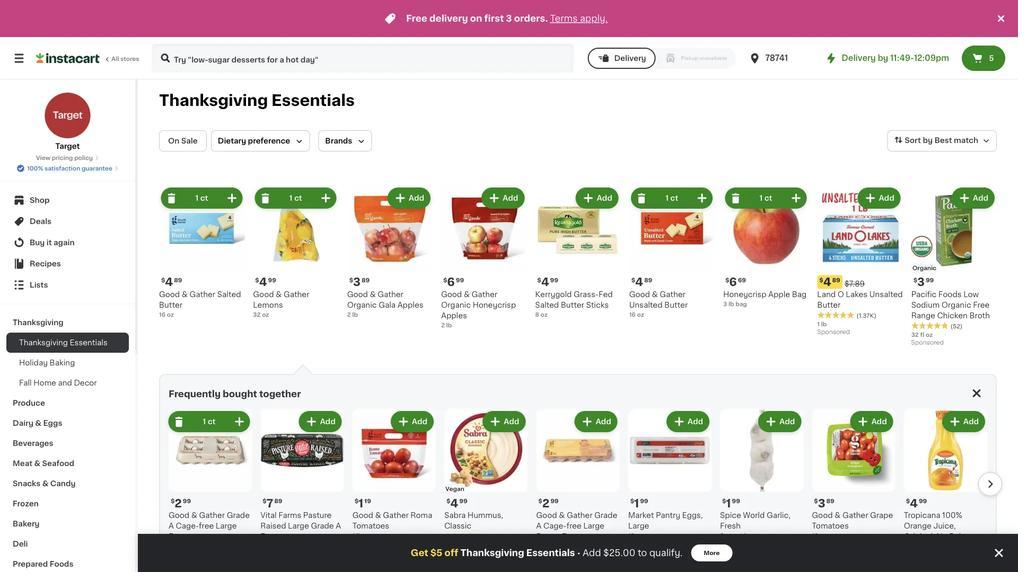 Task type: describe. For each thing, give the bounding box(es) containing it.
oz inside the "market pantry eggs, large 12 oz"
[[636, 533, 643, 539]]

$ 4 99 for good & gather lemons
[[255, 277, 276, 288]]

lb inside good & gather roma tomatoes 1 lb
[[356, 533, 362, 539]]

$ inside $ 4 89 $7.89 land o lakes unsalted butter
[[819, 277, 823, 283]]

and
[[58, 380, 72, 387]]

& for snacks & candy
[[42, 480, 48, 488]]

& for good & gather unsalted butter 16 oz
[[652, 291, 658, 298]]

thanksgiving essentials link
[[6, 333, 129, 353]]

holiday baking
[[19, 359, 75, 367]]

78741
[[765, 54, 788, 62]]

market pantry eggs, large 12 oz
[[628, 512, 703, 539]]

good & gather roma tomatoes 1 lb
[[352, 512, 432, 539]]

remove good & gather unsalted butter image
[[635, 192, 648, 205]]

together
[[259, 390, 301, 399]]

view pricing policy
[[36, 155, 93, 161]]

add button for tropicana 100% orange juice, original, no pulp
[[943, 412, 984, 432]]

add for vital farms pasture raised large grade a eggs
[[320, 418, 335, 426]]

99 for pacific foods low sodium organic free range chicken broth
[[926, 277, 934, 283]]

$ 3 89 for good & gather organic gala apples
[[349, 277, 370, 288]]

16 for good & gather salted butter
[[159, 312, 166, 318]]

$ 1 99 for market
[[630, 498, 648, 509]]

view
[[36, 155, 50, 161]]

delivery by 11:49-12:09pm link
[[825, 52, 949, 65]]

4 for tropicana 100% orange juice, original, no pulp
[[910, 498, 918, 509]]

roma
[[411, 512, 432, 520]]

add inside treatment tracker modal dialog
[[583, 549, 601, 558]]

$ for sabra hummus, classic
[[446, 499, 450, 505]]

1 horizontal spatial 32
[[911, 332, 919, 338]]

1 right remove good & gather unsalted butter icon
[[665, 195, 669, 202]]

1 right remove honeycrisp apple bag 'image'
[[759, 195, 763, 202]]

fall
[[19, 380, 32, 387]]

lb inside good & gather organic honeycrisp apples 2 lb
[[446, 322, 452, 328]]

$ 2 99 for good & gather grade a cage-free large brown eggs
[[538, 498, 559, 509]]

& for good & gather salted butter 16 oz
[[182, 291, 188, 298]]

100% inside 100% satisfaction guarantee button
[[27, 166, 43, 172]]

preference
[[248, 137, 290, 145]]

add button for good & gather organic gala apples
[[389, 189, 429, 208]]

good & gather organic gala apples 2 lb
[[347, 291, 423, 318]]

$7.89
[[844, 280, 865, 288]]

beverages
[[13, 440, 53, 447]]

Search field
[[153, 45, 573, 72]]

grade inside vital farms pasture raised large grade a eggs
[[311, 523, 334, 530]]

all
[[111, 56, 119, 62]]

policy
[[74, 155, 93, 161]]

fall home and decor
[[19, 380, 97, 387]]

89 inside $ 7 89
[[274, 499, 282, 505]]

prepared
[[13, 561, 48, 568]]

deals link
[[6, 211, 129, 232]]

remove good & gather salted butter image
[[165, 192, 178, 205]]

good & gather lemons 32 oz
[[253, 291, 309, 318]]

$ 1 99 for spice
[[722, 498, 740, 509]]

match
[[954, 137, 978, 144]]

orange
[[904, 523, 931, 530]]

good for good & gather roma tomatoes 1 lb
[[352, 512, 373, 520]]

butter for good & gather salted butter
[[159, 301, 182, 309]]

cage- for eggs
[[176, 523, 199, 530]]

free delivery on first 3 orders. terms apply.
[[406, 14, 608, 23]]

a for eggs
[[169, 523, 174, 530]]

add button for vital farms pasture raised large grade a eggs
[[300, 412, 341, 432]]

classic
[[444, 523, 471, 530]]

delivery button
[[588, 48, 656, 69]]

add button for market pantry eggs, large
[[667, 412, 708, 432]]

good for good & gather organic honeycrisp apples 2 lb
[[441, 291, 462, 298]]

pacific
[[911, 291, 937, 298]]

terms apply. link
[[550, 14, 608, 23]]

best match
[[934, 137, 978, 144]]

frequently bought together
[[169, 390, 301, 399]]

1 right remove good & gather grade a cage-free large eggs image
[[203, 418, 206, 426]]

large inside good & gather grade a cage-free large eggs
[[216, 523, 237, 530]]

dietary
[[218, 137, 246, 145]]

$ for good & gather grade a cage-free large brown eggs
[[538, 499, 542, 505]]

1 ct for unsalted
[[665, 195, 678, 202]]

good & gather unsalted butter 16 oz
[[629, 291, 688, 318]]

3 up good & gather organic gala apples 2 lb
[[353, 277, 360, 288]]

increment quantity of good & gather unsalted butter image
[[696, 192, 708, 205]]

99 for good & gather grade a cage-free large brown eggs
[[550, 499, 559, 505]]

oz inside good & gather grape tomatoes 10 oz
[[820, 533, 827, 539]]

snacks
[[13, 480, 40, 488]]

gather for good & gather grape tomatoes 10 oz
[[842, 512, 868, 520]]

pricing
[[52, 155, 73, 161]]

add button for sabra hummus, classic
[[484, 412, 525, 432]]

unsalted inside good & gather unsalted butter 16 oz
[[629, 301, 662, 309]]

raised
[[261, 523, 286, 530]]

by for delivery
[[878, 54, 888, 62]]

ct inside item carousel region
[[208, 418, 215, 426]]

decor
[[74, 380, 97, 387]]

butter for kerrygold grass-fed salted butter sticks
[[561, 301, 584, 309]]

3 up good & gather grape tomatoes 10 oz
[[818, 498, 825, 509]]

6 for honeycrisp apple bag
[[729, 277, 737, 288]]

good & gather grape tomatoes 10 oz
[[812, 512, 893, 539]]

7
[[267, 498, 273, 509]]

organic inside good & gather organic gala apples 2 lb
[[347, 301, 377, 309]]

apples for 6
[[441, 312, 467, 319]]

$25.00
[[603, 549, 635, 558]]

12
[[628, 533, 634, 539]]

3 inside 'honeycrisp apple bag 3 lb bag'
[[723, 301, 727, 307]]

baking
[[50, 359, 75, 367]]

butter inside $ 4 89 $7.89 land o lakes unsalted butter
[[817, 301, 841, 309]]

sabra hummus, classic
[[444, 512, 503, 530]]

eggs inside vital farms pasture raised large grade a eggs
[[261, 533, 279, 541]]

1 down land
[[817, 321, 820, 327]]

bag inside spice world garlic, fresh 3 count bag
[[744, 533, 756, 539]]

honeycrisp inside good & gather organic honeycrisp apples 2 lb
[[473, 301, 516, 309]]

add button for kerrygold grass-fed salted butter sticks
[[577, 189, 618, 208]]

good for good & gather unsalted butter 16 oz
[[629, 291, 650, 298]]

gather for good & gather grade a cage-free large brown eggs
[[567, 512, 592, 520]]

$ for honeycrisp apple bag
[[725, 277, 729, 283]]

brown
[[536, 533, 560, 541]]

good for good & gather grade a cage-free large eggs
[[169, 512, 189, 520]]

& for dairy & eggs
[[35, 420, 41, 427]]

on sale button
[[159, 130, 207, 152]]

$ 4 89 for good & gather salted butter
[[161, 277, 182, 288]]

all stores link
[[36, 43, 140, 73]]

free inside limited time offer region
[[406, 14, 427, 23]]

first
[[484, 14, 504, 23]]

increment quantity of honeycrisp apple bag image
[[790, 192, 802, 205]]

guarantee
[[82, 166, 112, 172]]

100% inside tropicana 100% orange juice, original, no pulp
[[942, 512, 962, 520]]

$ for pacific foods low sodium organic free range chicken broth
[[913, 277, 917, 283]]

ct for salted
[[200, 195, 208, 202]]

buy it again
[[30, 239, 75, 247]]

$ 4 99 for tropicana 100% orange juice, original, no pulp
[[906, 498, 927, 509]]

1 horizontal spatial essentials
[[272, 93, 355, 108]]

more button
[[691, 545, 732, 562]]

78741 button
[[748, 43, 812, 73]]

gather for good & gather grade a cage-free large eggs
[[199, 512, 225, 520]]

oz inside the good & gather salted butter 16 oz
[[167, 312, 174, 318]]

$ for good & gather unsalted butter
[[631, 277, 635, 283]]

increment quantity of good & gather salted butter image
[[226, 192, 238, 205]]

& for good & gather roma tomatoes 1 lb
[[375, 512, 381, 520]]

99 for market pantry eggs, large
[[640, 499, 648, 505]]

8
[[535, 312, 539, 318]]

1 vertical spatial essentials
[[70, 339, 108, 347]]

add for good & gather organic honeycrisp apples
[[503, 195, 518, 202]]

good for good & gather organic gala apples 2 lb
[[347, 291, 368, 298]]

4 for kerrygold grass-fed salted butter sticks
[[541, 277, 549, 288]]

$ 2 99 for good & gather grade a cage-free large eggs
[[171, 498, 191, 509]]

deli link
[[6, 534, 129, 555]]

seafood
[[42, 460, 74, 468]]

home
[[34, 380, 56, 387]]

$ for good & gather organic gala apples
[[349, 277, 353, 283]]

$ for good & gather grape tomatoes
[[814, 499, 818, 505]]

delivery
[[429, 14, 468, 23]]

gather for good & gather organic honeycrisp apples 2 lb
[[472, 291, 497, 298]]

99 for tropicana 100% orange juice, original, no pulp
[[919, 499, 927, 505]]

a inside vital farms pasture raised large grade a eggs
[[336, 523, 341, 530]]

grape
[[870, 512, 893, 520]]

bag inside 'honeycrisp apple bag 3 lb bag'
[[735, 301, 747, 307]]

gather for good & gather lemons 32 oz
[[284, 291, 309, 298]]

$ for good & gather lemons
[[255, 277, 259, 283]]

honeycrisp apple bag 3 lb bag
[[723, 291, 807, 307]]

16 for good & gather unsalted butter
[[629, 312, 636, 318]]

32 inside good & gather lemons 32 oz
[[253, 312, 261, 318]]

item badge image
[[911, 236, 932, 257]]

remove good & gather lemons image
[[259, 192, 272, 205]]

apple
[[768, 291, 790, 298]]

spice world garlic, fresh 3 count bag
[[720, 512, 790, 539]]

good for good & gather lemons 32 oz
[[253, 291, 274, 298]]

beverages link
[[6, 434, 129, 454]]

juice,
[[933, 523, 956, 530]]

dairy & eggs
[[13, 420, 62, 427]]

shop link
[[6, 190, 129, 211]]

deals
[[30, 218, 51, 225]]

$ 1 19
[[355, 498, 371, 509]]

lists
[[30, 282, 48, 289]]

service type group
[[588, 48, 736, 69]]

89 inside $ 4 89 $7.89 land o lakes unsalted butter
[[832, 277, 840, 283]]

1 ct for 3
[[759, 195, 772, 202]]

on
[[168, 137, 179, 145]]

eggs inside good & gather grade a cage-free large brown eggs
[[562, 533, 580, 541]]

1 lb
[[817, 321, 827, 327]]

$4.89 original price: $7.89 element
[[817, 275, 903, 289]]

3 inside spice world garlic, fresh 3 count bag
[[720, 533, 724, 539]]

add for sabra hummus, classic
[[504, 418, 519, 426]]

3 inside limited time offer region
[[506, 14, 512, 23]]

$ 4 99 for kerrygold grass-fed salted butter sticks
[[537, 277, 558, 288]]

frequently
[[169, 390, 221, 399]]

10 inside good & gather grape tomatoes 10 oz
[[812, 533, 819, 539]]

4 for good & gather unsalted butter
[[635, 277, 643, 288]]

3 up 'pacific'
[[917, 277, 925, 288]]

thanksgiving up the thanksgiving essentials link
[[13, 319, 64, 327]]

land
[[817, 291, 836, 298]]

2 inside good & gather organic gala apples 2 lb
[[347, 312, 351, 318]]

unsalted inside $ 4 89 $7.89 land o lakes unsalted butter
[[869, 291, 903, 298]]

89 for unsalted
[[644, 277, 652, 283]]

free for brown
[[566, 523, 581, 530]]

dairy
[[13, 420, 33, 427]]

pasture
[[303, 512, 332, 520]]

sort by
[[905, 137, 933, 144]]

$ 3 89 for good & gather grape tomatoes
[[814, 498, 834, 509]]

delivery for delivery
[[614, 55, 646, 62]]

$ 7 89
[[263, 498, 282, 509]]

fresh
[[720, 523, 741, 530]]

(52)
[[950, 324, 962, 329]]

salted for good & gather salted butter
[[217, 291, 241, 298]]

lemons
[[253, 301, 283, 309]]



Task type: locate. For each thing, give the bounding box(es) containing it.
vital farms pasture raised large grade a eggs
[[261, 512, 341, 541]]

grade left the "vital"
[[227, 512, 250, 520]]

good & gather grade a cage-free large brown eggs
[[536, 512, 617, 541]]

eggs inside good & gather grade a cage-free large eggs
[[169, 533, 187, 541]]

0 vertical spatial 10
[[812, 533, 819, 539]]

orders.
[[514, 14, 548, 23]]

gather for good & gather unsalted butter 16 oz
[[660, 291, 685, 298]]

2 $ 4 89 from the left
[[631, 277, 652, 288]]

100% satisfaction guarantee
[[27, 166, 112, 172]]

pantry
[[656, 512, 680, 520]]

$ inside $ 6 99
[[443, 277, 447, 283]]

1 vertical spatial sponsored badge image
[[911, 340, 943, 346]]

& inside good & gather lemons 32 oz
[[276, 291, 282, 298]]

good inside good & gather roma tomatoes 1 lb
[[352, 512, 373, 520]]

0 horizontal spatial salted
[[217, 291, 241, 298]]

2 vertical spatial essentials
[[526, 549, 575, 558]]

1 left 19
[[358, 498, 363, 509]]

89 for salted
[[174, 277, 182, 283]]

4 up tropicana
[[910, 498, 918, 509]]

1 cage- from the left
[[176, 523, 199, 530]]

it
[[47, 239, 52, 247]]

foods down deli link
[[50, 561, 73, 568]]

100%
[[27, 166, 43, 172], [942, 512, 962, 520]]

good inside good & gather grape tomatoes 10 oz
[[812, 512, 833, 520]]

increment quantity of good & gather lemons image
[[320, 192, 332, 205]]

2 horizontal spatial a
[[536, 523, 541, 530]]

large left raised
[[216, 523, 237, 530]]

$ up good & gather grade a cage-free large eggs
[[171, 499, 175, 505]]

salted inside the good & gather salted butter 16 oz
[[217, 291, 241, 298]]

100% satisfaction guarantee button
[[16, 162, 119, 173]]

1 ct right remove honeycrisp apple bag 'image'
[[759, 195, 772, 202]]

thanksgiving essentials main content
[[138, 80, 1018, 573]]

dietary preference button
[[211, 130, 310, 152]]

1 ct right remove good & gather grade a cage-free large eggs image
[[203, 418, 215, 426]]

organic inside good & gather organic honeycrisp apples 2 lb
[[441, 301, 471, 309]]

add for good & gather grade a cage-free large brown eggs
[[596, 418, 611, 426]]

instacart logo image
[[36, 52, 100, 65]]

0 horizontal spatial cage-
[[176, 523, 199, 530]]

o
[[838, 291, 844, 298]]

None search field
[[152, 43, 574, 73]]

0 horizontal spatial delivery
[[614, 55, 646, 62]]

oz inside the kerrygold grass-fed salted butter sticks 8 oz
[[541, 312, 548, 318]]

1 horizontal spatial sponsored badge image
[[911, 340, 943, 346]]

gala
[[379, 301, 396, 309]]

add button
[[389, 189, 429, 208], [483, 189, 523, 208], [577, 189, 618, 208], [859, 189, 900, 208], [953, 189, 994, 208], [300, 412, 341, 432], [392, 412, 433, 432], [484, 412, 525, 432], [576, 412, 616, 432], [667, 412, 708, 432], [759, 412, 800, 432], [851, 412, 892, 432], [943, 412, 984, 432]]

ct left increment quantity of honeycrisp apple bag icon
[[764, 195, 772, 202]]

delivery for delivery by 11:49-12:09pm
[[842, 54, 876, 62]]

1 horizontal spatial grade
[[311, 523, 334, 530]]

& inside good & gather organic honeycrisp apples 2 lb
[[464, 291, 470, 298]]

4 up land
[[823, 277, 831, 288]]

3 down $ 6 69
[[723, 301, 727, 307]]

0 vertical spatial by
[[878, 54, 888, 62]]

0 vertical spatial free
[[406, 14, 427, 23]]

$ 2 99 up brown
[[538, 498, 559, 509]]

3 a from the left
[[536, 523, 541, 530]]

(169)
[[484, 535, 498, 540]]

& inside good & gather organic gala apples 2 lb
[[370, 291, 376, 298]]

99 inside $ 6 99
[[456, 277, 464, 283]]

1 horizontal spatial thanksgiving essentials
[[159, 93, 355, 108]]

sponsored badge image for 3
[[911, 340, 943, 346]]

0 horizontal spatial by
[[878, 54, 888, 62]]

1 ct for lemons
[[289, 195, 302, 202]]

$ 2 99
[[171, 498, 191, 509], [538, 498, 559, 509]]

organic left gala
[[347, 301, 377, 309]]

& for good & gather grade a cage-free large eggs
[[191, 512, 197, 520]]

salted left good & gather lemons 32 oz
[[217, 291, 241, 298]]

1 horizontal spatial free
[[973, 301, 990, 309]]

gather inside good & gather organic honeycrisp apples 2 lb
[[472, 291, 497, 298]]

good inside the good & gather salted butter 16 oz
[[159, 291, 180, 298]]

99 up market
[[640, 499, 648, 505]]

2 tomatoes from the left
[[812, 523, 849, 530]]

large down market
[[628, 523, 649, 530]]

0 vertical spatial bag
[[735, 301, 747, 307]]

free inside good & gather grade a cage-free large brown eggs
[[566, 523, 581, 530]]

1 16 from the left
[[159, 312, 166, 318]]

& inside good & gather unsalted butter 16 oz
[[652, 291, 658, 298]]

6 for good & gather organic honeycrisp apples
[[447, 277, 455, 288]]

tomatoes for 3
[[812, 523, 849, 530]]

add
[[409, 195, 424, 202], [503, 195, 518, 202], [597, 195, 612, 202], [879, 195, 894, 202], [973, 195, 988, 202], [320, 418, 335, 426], [412, 418, 427, 426], [504, 418, 519, 426], [596, 418, 611, 426], [688, 418, 703, 426], [779, 418, 795, 426], [871, 418, 887, 426], [963, 418, 979, 426], [583, 549, 601, 558]]

cage- inside good & gather grade a cage-free large brown eggs
[[543, 523, 566, 530]]

broth
[[969, 312, 990, 319]]

add button for good & gather grape tomatoes
[[851, 412, 892, 432]]

0 vertical spatial essentials
[[272, 93, 355, 108]]

tomatoes inside good & gather grape tomatoes 10 oz
[[812, 523, 849, 530]]

sabra
[[444, 512, 466, 520]]

$ for kerrygold grass-fed salted butter sticks
[[537, 277, 541, 283]]

99 up kerrygold on the right
[[550, 277, 558, 283]]

1 ct right remove good & gather unsalted butter icon
[[665, 195, 678, 202]]

1 right remove good & gather lemons icon
[[289, 195, 292, 202]]

foods inside pacific foods low sodium organic free range chicken broth
[[938, 291, 962, 298]]

large inside vital farms pasture raised large grade a eggs
[[288, 523, 309, 530]]

grade inside good & gather grade a cage-free large eggs
[[227, 512, 250, 520]]

get
[[411, 549, 428, 558]]

eggs
[[43, 420, 62, 427], [169, 533, 187, 541], [261, 533, 279, 541], [562, 533, 580, 541]]

organic inside pacific foods low sodium organic free range chicken broth
[[941, 301, 971, 309]]

0 horizontal spatial 32
[[253, 312, 261, 318]]

32 down lemons
[[253, 312, 261, 318]]

recipes link
[[6, 253, 129, 275]]

by inside 'delivery by 11:49-12:09pm' link
[[878, 54, 888, 62]]

1 a from the left
[[169, 523, 174, 530]]

oz inside good & gather lemons 32 oz
[[262, 312, 269, 318]]

thanksgiving up holiday baking
[[19, 339, 68, 347]]

0 vertical spatial 32
[[253, 312, 261, 318]]

thanksgiving essentials up the baking
[[19, 339, 108, 347]]

good inside good & gather organic honeycrisp apples 2 lb
[[441, 291, 462, 298]]

gather inside good & gather grape tomatoes 10 oz
[[842, 512, 868, 520]]

0 horizontal spatial grade
[[227, 512, 250, 520]]

free left delivery on the top left of the page
[[406, 14, 427, 23]]

butter inside good & gather unsalted butter 16 oz
[[664, 301, 688, 309]]

69
[[738, 277, 746, 283]]

thanksgiving down (169)
[[460, 549, 524, 558]]

99 up good & gather grade a cage-free large eggs
[[183, 499, 191, 505]]

a inside good & gather grade a cage-free large brown eggs
[[536, 523, 541, 530]]

1 horizontal spatial by
[[923, 137, 933, 144]]

by inside best match sort by field
[[923, 137, 933, 144]]

2 cage- from the left
[[543, 523, 566, 530]]

apples inside good & gather organic gala apples 2 lb
[[397, 301, 423, 309]]

Best match Sort by field
[[887, 130, 997, 152]]

tomatoes for 1
[[352, 523, 389, 530]]

lb inside 'honeycrisp apple bag 3 lb bag'
[[728, 301, 734, 307]]

12:09pm
[[914, 54, 949, 62]]

prepared foods link
[[6, 555, 129, 573]]

cage-
[[176, 523, 199, 530], [543, 523, 566, 530]]

free up broth
[[973, 301, 990, 309]]

$ 6 69
[[725, 277, 746, 288]]

99 up lemons
[[268, 277, 276, 283]]

cage- for brown
[[543, 523, 566, 530]]

grade for good & gather grade a cage-free large brown eggs
[[594, 512, 617, 520]]

1 horizontal spatial honeycrisp
[[723, 291, 766, 298]]

$ inside the $ 3 99
[[913, 277, 917, 283]]

1 butter from the left
[[159, 301, 182, 309]]

a inside good & gather grade a cage-free large eggs
[[169, 523, 174, 530]]

0 horizontal spatial $ 2 99
[[171, 498, 191, 509]]

& inside good & gather roma tomatoes 1 lb
[[375, 512, 381, 520]]

section
[[154, 364, 1002, 573]]

2 a from the left
[[336, 523, 341, 530]]

$ up brown
[[538, 499, 542, 505]]

1 vertical spatial 100%
[[942, 512, 962, 520]]

4 for good & gather lemons
[[259, 277, 267, 288]]

free inside good & gather grade a cage-free large eggs
[[199, 523, 214, 530]]

3 right first
[[506, 14, 512, 23]]

$ inside $ 6 69
[[725, 277, 729, 283]]

snacks & candy link
[[6, 474, 129, 494]]

1 $ 2 99 from the left
[[171, 498, 191, 509]]

$ up kerrygold on the right
[[537, 277, 541, 283]]

gather inside good & gather grade a cage-free large brown eggs
[[567, 512, 592, 520]]

ct for lemons
[[294, 195, 302, 202]]

garlic,
[[767, 512, 790, 520]]

0 horizontal spatial 10
[[444, 543, 451, 549]]

1 horizontal spatial 6
[[729, 277, 737, 288]]

1 horizontal spatial apples
[[441, 312, 467, 319]]

2 $ 2 99 from the left
[[538, 498, 559, 509]]

0 vertical spatial foods
[[938, 291, 962, 298]]

item carousel region
[[154, 405, 1002, 573]]

lb inside good & gather organic gala apples 2 lb
[[352, 312, 358, 318]]

$ down vegan
[[446, 499, 450, 505]]

0 horizontal spatial a
[[169, 523, 174, 530]]

product group
[[159, 186, 245, 319], [253, 186, 339, 319], [347, 186, 433, 319], [441, 186, 527, 329], [535, 186, 621, 319], [629, 186, 715, 319], [723, 186, 809, 308], [817, 186, 903, 338], [911, 186, 997, 349], [168, 409, 252, 551], [261, 409, 344, 551], [352, 409, 436, 540], [444, 409, 528, 550], [536, 409, 620, 551], [628, 409, 712, 540], [720, 409, 803, 540], [812, 409, 895, 540], [904, 409, 987, 551]]

by for sort
[[923, 137, 933, 144]]

count
[[725, 533, 743, 539]]

1 horizontal spatial $ 1 99
[[722, 498, 740, 509]]

sponsored badge image down the 1 lb
[[817, 329, 849, 336]]

pulp
[[949, 533, 966, 541]]

ct left increment quantity of good & gather salted butter "icon"
[[200, 195, 208, 202]]

$ inside $ 7 89
[[263, 499, 267, 505]]

sponsored badge image
[[817, 329, 849, 336], [911, 340, 943, 346]]

section containing 2
[[154, 364, 1002, 573]]

0 vertical spatial thanksgiving essentials
[[159, 93, 355, 108]]

89 for organic
[[362, 277, 370, 283]]

$ 4 99 up tropicana
[[906, 498, 927, 509]]

ct
[[200, 195, 208, 202], [294, 195, 302, 202], [670, 195, 678, 202], [764, 195, 772, 202], [208, 418, 215, 426]]

10 oz
[[444, 543, 459, 549]]

good inside good & gather grade a cage-free large brown eggs
[[536, 512, 557, 520]]

1 $ 4 89 from the left
[[161, 277, 182, 288]]

2 horizontal spatial grade
[[594, 512, 617, 520]]

$ 4 99 up kerrygold on the right
[[537, 277, 558, 288]]

grade
[[227, 512, 250, 520], [594, 512, 617, 520], [311, 523, 334, 530]]

16 inside the good & gather salted butter 16 oz
[[159, 312, 166, 318]]

grade inside good & gather grade a cage-free large brown eggs
[[594, 512, 617, 520]]

good for good & gather salted butter 16 oz
[[159, 291, 180, 298]]

$ for vital farms pasture raised large grade a eggs
[[263, 499, 267, 505]]

0 horizontal spatial $ 3 89
[[349, 277, 370, 288]]

add for spice world garlic, fresh
[[779, 418, 795, 426]]

foods for prepared
[[50, 561, 73, 568]]

5
[[989, 55, 994, 62]]

fall home and decor link
[[6, 373, 129, 393]]

99 up the spice
[[732, 499, 740, 505]]

2 large from the left
[[288, 523, 309, 530]]

4 up kerrygold on the right
[[541, 277, 549, 288]]

satisfaction
[[45, 166, 80, 172]]

all stores
[[111, 56, 139, 62]]

get $5 off thanksgiving essentials • add $25.00 to qualify.
[[411, 549, 683, 558]]

remove good & gather grade a cage-free large eggs image
[[172, 416, 185, 428]]

add for good & gather roma tomatoes
[[412, 418, 427, 426]]

essentials inside treatment tracker modal dialog
[[526, 549, 575, 558]]

bag down $ 6 69
[[735, 301, 747, 307]]

$ up the spice
[[722, 499, 726, 505]]

1 horizontal spatial $ 4 89
[[631, 277, 652, 288]]

$ for spice world garlic, fresh
[[722, 499, 726, 505]]

2 6 from the left
[[729, 277, 737, 288]]

4 for good & gather salted butter
[[165, 277, 173, 288]]

100% up juice,
[[942, 512, 962, 520]]

market
[[628, 512, 654, 520]]

89 up good & gather organic gala apples 2 lb
[[362, 277, 370, 283]]

2 horizontal spatial essentials
[[526, 549, 575, 558]]

$ up good & gather grape tomatoes 10 oz
[[814, 499, 818, 505]]

low
[[963, 291, 979, 298]]

& for good & gather grade a cage-free large brown eggs
[[559, 512, 565, 520]]

thanksgiving
[[159, 93, 268, 108], [13, 319, 64, 327], [19, 339, 68, 347], [460, 549, 524, 558]]

foods left low
[[938, 291, 962, 298]]

1 up market
[[634, 498, 639, 509]]

large inside good & gather grade a cage-free large brown eggs
[[583, 523, 604, 530]]

delivery inside button
[[614, 55, 646, 62]]

treatment tracker modal dialog
[[138, 534, 1018, 573]]

0 horizontal spatial thanksgiving essentials
[[19, 339, 108, 347]]

$ 4 99 for sabra hummus, classic
[[446, 498, 467, 509]]

spice
[[720, 512, 741, 520]]

farms
[[279, 512, 301, 520]]

to
[[638, 549, 647, 558]]

apples for 3
[[397, 301, 423, 309]]

thanksgiving essentials up dietary preference at top left
[[159, 93, 355, 108]]

chicken
[[937, 312, 968, 319]]

0 horizontal spatial 6
[[447, 277, 455, 288]]

0 horizontal spatial $ 4 89
[[161, 277, 182, 288]]

1 vertical spatial apples
[[441, 312, 467, 319]]

0 vertical spatial honeycrisp
[[723, 291, 766, 298]]

honeycrisp inside 'honeycrisp apple bag 3 lb bag'
[[723, 291, 766, 298]]

1 horizontal spatial 16
[[629, 312, 636, 318]]

product group containing 7
[[261, 409, 344, 551]]

$ left 19
[[355, 499, 358, 505]]

2 16 from the left
[[629, 312, 636, 318]]

0 horizontal spatial foods
[[50, 561, 73, 568]]

& for meat & seafood
[[34, 460, 40, 468]]

1 up the spice
[[726, 498, 731, 509]]

gather inside good & gather lemons 32 oz
[[284, 291, 309, 298]]

stores
[[120, 56, 139, 62]]

89 up the good & gather salted butter 16 oz
[[174, 277, 182, 283]]

target logo image
[[44, 92, 91, 139]]

0 vertical spatial $ 3 89
[[349, 277, 370, 288]]

shop
[[30, 197, 50, 204]]

apples inside good & gather organic honeycrisp apples 2 lb
[[441, 312, 467, 319]]

section inside thanksgiving essentials main content
[[154, 364, 1002, 573]]

99 up good & gather grade a cage-free large brown eggs
[[550, 499, 559, 505]]

4 up the good & gather salted butter 16 oz
[[165, 277, 173, 288]]

0 vertical spatial sponsored badge image
[[817, 329, 849, 336]]

$ 4 89 up the good & gather salted butter 16 oz
[[161, 277, 182, 288]]

essentials
[[272, 93, 355, 108], [70, 339, 108, 347], [526, 549, 575, 558]]

cage- inside good & gather grade a cage-free large eggs
[[176, 523, 199, 530]]

limited time offer region
[[0, 0, 995, 37]]

3 butter from the left
[[664, 301, 688, 309]]

sticks
[[586, 301, 609, 309]]

unsalted right sticks on the right bottom
[[629, 301, 662, 309]]

add for market pantry eggs, large
[[688, 418, 703, 426]]

1 vertical spatial $ 3 89
[[814, 498, 834, 509]]

0 horizontal spatial tomatoes
[[352, 523, 389, 530]]

$ 3 99
[[913, 277, 934, 288]]

1 horizontal spatial $ 2 99
[[538, 498, 559, 509]]

$ inside $ 1 19
[[355, 499, 358, 505]]

6 left the 69
[[729, 277, 737, 288]]

$ up the good & gather salted butter 16 oz
[[161, 277, 165, 283]]

89 right 7
[[274, 499, 282, 505]]

1 horizontal spatial a
[[336, 523, 341, 530]]

view pricing policy link
[[36, 154, 99, 162]]

4 up sabra
[[450, 498, 458, 509]]

4 for sabra hummus, classic
[[450, 498, 458, 509]]

grade for good & gather grade a cage-free large eggs
[[227, 512, 250, 520]]

3 large from the left
[[583, 523, 604, 530]]

1 horizontal spatial unsalted
[[869, 291, 903, 298]]

add for good & gather organic gala apples
[[409, 195, 424, 202]]

$ 3 89
[[349, 277, 370, 288], [814, 498, 834, 509]]

add button for spice world garlic, fresh
[[759, 412, 800, 432]]

original,
[[904, 533, 935, 541]]

good inside good & gather lemons 32 oz
[[253, 291, 274, 298]]

1 right remove good & gather salted butter icon
[[195, 195, 198, 202]]

$ for good & gather grade a cage-free large eggs
[[171, 499, 175, 505]]

good & gather salted butter 16 oz
[[159, 291, 241, 318]]

$ 3 89 up good & gather grape tomatoes 10 oz
[[814, 498, 834, 509]]

99 inside the $ 3 99
[[926, 277, 934, 283]]

produce link
[[6, 393, 129, 414]]

thanksgiving essentials inside main content
[[159, 93, 355, 108]]

ct for unsalted
[[670, 195, 678, 202]]

0 horizontal spatial unsalted
[[629, 301, 662, 309]]

2 butter from the left
[[561, 301, 584, 309]]

99 up 'pacific'
[[926, 277, 934, 283]]

$ up good & gather unsalted butter 16 oz
[[631, 277, 635, 283]]

0 horizontal spatial essentials
[[70, 339, 108, 347]]

99 for kerrygold grass-fed salted butter sticks
[[550, 277, 558, 283]]

0 horizontal spatial apples
[[397, 301, 423, 309]]

$ up good & gather organic honeycrisp apples 2 lb
[[443, 277, 447, 283]]

$ up the "vital"
[[263, 499, 267, 505]]

bag right count
[[744, 533, 756, 539]]

1 vertical spatial by
[[923, 137, 933, 144]]

salted for kerrygold grass-fed salted butter sticks
[[535, 301, 559, 309]]

ct left the increment quantity of good & gather grade a cage-free large eggs icon
[[208, 418, 215, 426]]

vegan
[[445, 487, 464, 492]]

delivery
[[842, 54, 876, 62], [614, 55, 646, 62]]

1 tomatoes from the left
[[352, 523, 389, 530]]

sponsored badge image for $7.89
[[817, 329, 849, 336]]

organic up the $ 3 99
[[912, 265, 936, 271]]

good for good & gather grade a cage-free large brown eggs
[[536, 512, 557, 520]]

pacific foods low sodium organic free range chicken broth
[[911, 291, 990, 319]]

99 up tropicana
[[919, 499, 927, 505]]

butter inside the kerrygold grass-fed salted butter sticks 8 oz
[[561, 301, 584, 309]]

89 for grape
[[826, 499, 834, 505]]

salted inside the kerrygold grass-fed salted butter sticks 8 oz
[[535, 301, 559, 309]]

1 horizontal spatial 10
[[812, 533, 819, 539]]

99 down vegan
[[459, 499, 467, 505]]

add button for good & gather organic honeycrisp apples
[[483, 189, 523, 208]]

1 ct for salted
[[195, 195, 208, 202]]

1 ct right remove good & gather lemons icon
[[289, 195, 302, 202]]

99 for sabra hummus, classic
[[459, 499, 467, 505]]

1 horizontal spatial 100%
[[942, 512, 962, 520]]

32 left "fl"
[[911, 332, 919, 338]]

1 horizontal spatial tomatoes
[[812, 523, 849, 530]]

1 vertical spatial foods
[[50, 561, 73, 568]]

1 vertical spatial bag
[[744, 533, 756, 539]]

1 horizontal spatial free
[[566, 523, 581, 530]]

16
[[159, 312, 166, 318], [629, 312, 636, 318]]

4 butter from the left
[[817, 301, 841, 309]]

sponsored badge image down "fl"
[[911, 340, 943, 346]]

best
[[934, 137, 952, 144]]

free for eggs
[[199, 523, 214, 530]]

dietary preference
[[218, 137, 290, 145]]

apples down $ 6 99
[[441, 312, 467, 319]]

0 horizontal spatial free
[[406, 14, 427, 23]]

increment quantity of good & gather grade a cage-free large eggs image
[[233, 416, 246, 428]]

2 free from the left
[[566, 523, 581, 530]]

thanksgiving essentials
[[159, 93, 355, 108], [19, 339, 108, 347]]

89 up good & gather unsalted butter 16 oz
[[644, 277, 652, 283]]

1 large from the left
[[216, 523, 237, 530]]

$ for market pantry eggs, large
[[630, 499, 634, 505]]

0 vertical spatial salted
[[217, 291, 241, 298]]

hummus,
[[468, 512, 503, 520]]

$ for tropicana 100% orange juice, original, no pulp
[[906, 499, 910, 505]]

kerrygold
[[535, 291, 572, 298]]

$ 1 99 up the spice
[[722, 498, 740, 509]]

$ for good & gather salted butter
[[161, 277, 165, 283]]

1 vertical spatial 32
[[911, 332, 919, 338]]

1 ct left increment quantity of good & gather salted butter "icon"
[[195, 195, 208, 202]]

•
[[577, 549, 581, 558]]

large up treatment tracker modal dialog
[[583, 523, 604, 530]]

tropicana 100% orange juice, original, no pulp
[[904, 512, 966, 541]]

0 vertical spatial 100%
[[27, 166, 43, 172]]

world
[[743, 512, 765, 520]]

essentials down brown
[[526, 549, 575, 558]]

gather for good & gather salted butter 16 oz
[[190, 291, 215, 298]]

16 inside good & gather unsalted butter 16 oz
[[629, 312, 636, 318]]

2 $ 1 99 from the left
[[630, 498, 648, 509]]

$ 4 99 up sabra
[[446, 498, 467, 509]]

99 for spice world garlic, fresh
[[732, 499, 740, 505]]

snacks & candy
[[13, 480, 76, 488]]

4 up lemons
[[259, 277, 267, 288]]

gather for good & gather organic gala apples 2 lb
[[378, 291, 403, 298]]

free inside pacific foods low sodium organic free range chicken broth
[[973, 301, 990, 309]]

& for good & gather organic gala apples 2 lb
[[370, 291, 376, 298]]

$ 1 99 up market
[[630, 498, 648, 509]]

apples
[[397, 301, 423, 309], [441, 312, 467, 319]]

meat & seafood
[[13, 460, 74, 468]]

1 horizontal spatial foods
[[938, 291, 962, 298]]

gather inside good & gather unsalted butter 16 oz
[[660, 291, 685, 298]]

apples right gala
[[397, 301, 423, 309]]

$ up land
[[819, 277, 823, 283]]

0 horizontal spatial free
[[199, 523, 214, 530]]

oz inside good & gather unsalted butter 16 oz
[[637, 312, 644, 318]]

$ 4 89 for good & gather unsalted butter
[[631, 277, 652, 288]]

gather inside good & gather roma tomatoes 1 lb
[[383, 512, 409, 520]]

buy
[[30, 239, 45, 247]]

1 6 from the left
[[447, 277, 455, 288]]

1 vertical spatial 10
[[444, 543, 451, 549]]

$ up lemons
[[255, 277, 259, 283]]

qualify.
[[649, 549, 683, 558]]

1 $ 1 99 from the left
[[722, 498, 740, 509]]

$ 1 99
[[722, 498, 740, 509], [630, 498, 648, 509]]

0 horizontal spatial honeycrisp
[[473, 301, 516, 309]]

3 left count
[[720, 533, 724, 539]]

19
[[364, 499, 371, 505]]

gather inside good & gather grade a cage-free large eggs
[[199, 512, 225, 520]]

honeycrisp
[[723, 291, 766, 298], [473, 301, 516, 309]]

$ up market
[[630, 499, 634, 505]]

& inside good & gather grade a cage-free large eggs
[[191, 512, 197, 520]]

& for good & gather lemons 32 oz
[[276, 291, 282, 298]]

frozen
[[13, 501, 39, 508]]

$ 3 89 inside item carousel region
[[814, 498, 834, 509]]

thanksgiving up the dietary
[[159, 93, 268, 108]]

1 free from the left
[[199, 523, 214, 530]]

1 horizontal spatial cage-
[[543, 523, 566, 530]]

0 vertical spatial unsalted
[[869, 291, 903, 298]]

0 horizontal spatial sponsored badge image
[[817, 329, 849, 336]]

1 ct inside item carousel region
[[203, 418, 215, 426]]

99 for good & gather lemons
[[268, 277, 276, 283]]

free
[[199, 523, 214, 530], [566, 523, 581, 530]]

& inside good & gather grape tomatoes 10 oz
[[835, 512, 841, 520]]

$ 2 99 up good & gather grade a cage-free large eggs
[[171, 498, 191, 509]]

meat & seafood link
[[6, 454, 129, 474]]

0 horizontal spatial 100%
[[27, 166, 43, 172]]

by right sort
[[923, 137, 933, 144]]

1 vertical spatial honeycrisp
[[473, 301, 516, 309]]

dairy & eggs link
[[6, 414, 129, 434]]

1 inside good & gather roma tomatoes 1 lb
[[352, 533, 355, 539]]

remove honeycrisp apple bag image
[[729, 192, 742, 205]]

1 horizontal spatial salted
[[535, 301, 559, 309]]

0 horizontal spatial $ 1 99
[[630, 498, 648, 509]]

prepared foods
[[13, 561, 73, 568]]

& for good & gather grape tomatoes 10 oz
[[835, 512, 841, 520]]

add button for good & gather roma tomatoes
[[392, 412, 433, 432]]

89 up o at the bottom right of the page
[[832, 277, 840, 283]]

1 horizontal spatial $ 3 89
[[814, 498, 834, 509]]

bakery link
[[6, 514, 129, 534]]

lists link
[[6, 275, 129, 296]]

butter inside the good & gather salted butter 16 oz
[[159, 301, 182, 309]]

ct left increment quantity of good & gather lemons image
[[294, 195, 302, 202]]

a for brown
[[536, 523, 541, 530]]

1 vertical spatial unsalted
[[629, 301, 662, 309]]

add button for good & gather grade a cage-free large brown eggs
[[576, 412, 616, 432]]

6 up good & gather organic honeycrisp apples 2 lb
[[447, 277, 455, 288]]

1 vertical spatial salted
[[535, 301, 559, 309]]

1 horizontal spatial delivery
[[842, 54, 876, 62]]

grade left market
[[594, 512, 617, 520]]

$ 4 89
[[161, 277, 182, 288], [631, 277, 652, 288]]

2 inside good & gather organic honeycrisp apples 2 lb
[[441, 322, 445, 328]]

4 inside $ 4 89 $7.89 land o lakes unsalted butter
[[823, 277, 831, 288]]

free
[[406, 14, 427, 23], [973, 301, 990, 309]]

$ for good & gather organic honeycrisp apples
[[443, 277, 447, 283]]

$ up good & gather organic gala apples 2 lb
[[349, 277, 353, 283]]

0 vertical spatial apples
[[397, 301, 423, 309]]

1 vertical spatial thanksgiving essentials
[[19, 339, 108, 347]]

$ left the 69
[[725, 277, 729, 283]]

large inside the "market pantry eggs, large 12 oz"
[[628, 523, 649, 530]]

by left 11:49-
[[878, 54, 888, 62]]

4 large from the left
[[628, 523, 649, 530]]

1 vertical spatial free
[[973, 301, 990, 309]]

large down "farms"
[[288, 523, 309, 530]]

good inside good & gather organic gala apples 2 lb
[[347, 291, 368, 298]]

0 horizontal spatial 16
[[159, 312, 166, 318]]

thanksgiving inside treatment tracker modal dialog
[[460, 549, 524, 558]]

$ for good & gather roma tomatoes
[[355, 499, 358, 505]]

gather inside good & gather organic gala apples 2 lb
[[378, 291, 403, 298]]

good inside good & gather grade a cage-free large eggs
[[169, 512, 189, 520]]



Task type: vqa. For each thing, say whether or not it's contained in the screenshot.
1st FUTURE from the bottom of the page
no



